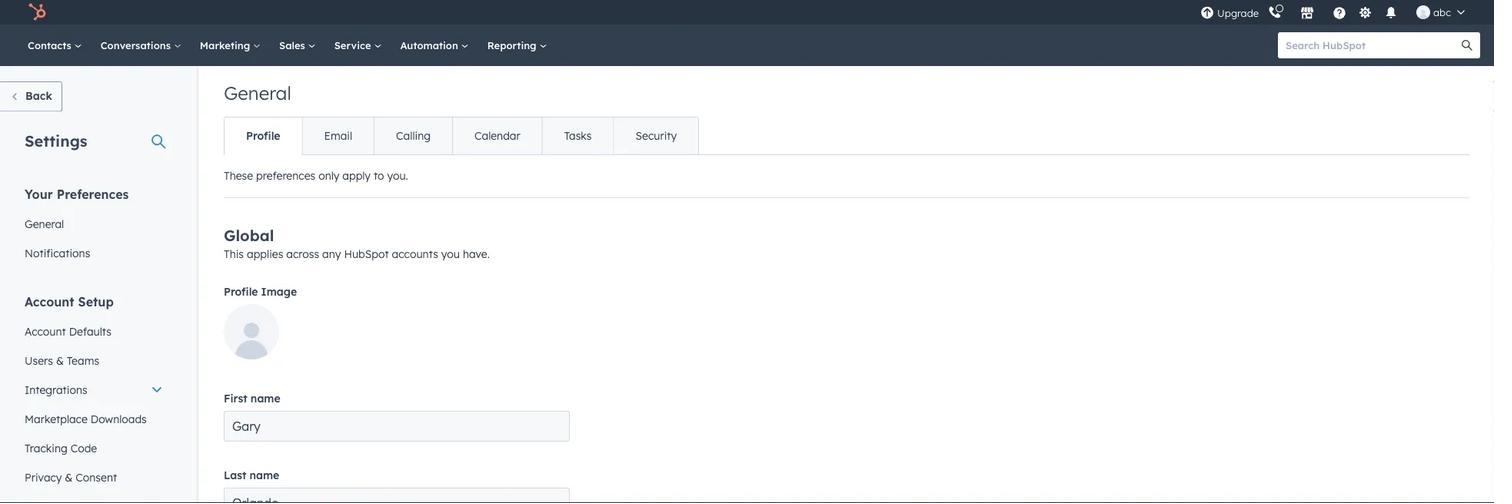 Task type: vqa. For each thing, say whether or not it's contained in the screenshot.
Sales link
yes



Task type: describe. For each thing, give the bounding box(es) containing it.
marketplaces button
[[1291, 0, 1324, 25]]

abc
[[1433, 6, 1451, 18]]

defaults
[[69, 325, 111, 338]]

global
[[224, 226, 274, 245]]

marketing
[[200, 39, 253, 52]]

calling icon image
[[1268, 6, 1282, 20]]

conversations link
[[91, 25, 191, 66]]

hubspot
[[344, 248, 389, 261]]

you.
[[387, 169, 408, 183]]

contacts
[[28, 39, 74, 52]]

email link
[[302, 118, 374, 155]]

navigation containing profile
[[224, 117, 699, 155]]

global this applies across any hubspot accounts you have.
[[224, 226, 490, 261]]

security
[[636, 129, 677, 143]]

automation
[[400, 39, 461, 52]]

have.
[[463, 248, 490, 261]]

account setup
[[25, 294, 114, 310]]

last
[[224, 469, 246, 483]]

these
[[224, 169, 253, 183]]

code
[[71, 442, 97, 455]]

settings image
[[1359, 7, 1372, 20]]

marketplace
[[25, 413, 88, 426]]

preferences
[[256, 169, 315, 183]]

applies
[[247, 248, 283, 261]]

hubspot link
[[18, 3, 58, 22]]

marketplaces image
[[1300, 7, 1314, 21]]

gary orlando image
[[1417, 5, 1430, 19]]

first
[[224, 392, 247, 406]]

general inside your preferences element
[[25, 217, 64, 231]]

users & teams link
[[15, 346, 172, 376]]

automation link
[[391, 25, 478, 66]]

account defaults link
[[15, 317, 172, 346]]

users
[[25, 354, 53, 368]]

account for account setup
[[25, 294, 74, 310]]

any
[[322, 248, 341, 261]]

help image
[[1333, 7, 1347, 21]]

your preferences
[[25, 186, 129, 202]]

name for first name
[[251, 392, 280, 406]]

marketplace downloads link
[[15, 405, 172, 434]]

account setup element
[[15, 293, 172, 504]]

hubspot image
[[28, 3, 46, 22]]

settings
[[25, 131, 87, 150]]

reporting
[[487, 39, 539, 52]]

accounts
[[392, 248, 438, 261]]

privacy & consent
[[25, 471, 117, 484]]

calendar
[[475, 129, 520, 143]]

notifications link
[[15, 239, 172, 268]]

profile for profile image
[[224, 285, 258, 299]]

general link
[[15, 210, 172, 239]]

calling
[[396, 129, 431, 143]]

calendar link
[[452, 118, 542, 155]]

profile link
[[225, 118, 302, 155]]

integrations button
[[15, 376, 172, 405]]

service link
[[325, 25, 391, 66]]

teams
[[67, 354, 99, 368]]

email
[[324, 129, 352, 143]]

Search HubSpot search field
[[1278, 32, 1467, 58]]

marketing link
[[191, 25, 270, 66]]

security link
[[613, 118, 698, 155]]

notifications button
[[1378, 0, 1404, 25]]

consent
[[76, 471, 117, 484]]

search button
[[1454, 32, 1480, 58]]

search image
[[1462, 40, 1473, 51]]

service
[[334, 39, 374, 52]]



Task type: locate. For each thing, give the bounding box(es) containing it.
help button
[[1327, 0, 1353, 25]]

back link
[[0, 82, 62, 112]]

profile up preferences
[[246, 129, 280, 143]]

& for users
[[56, 354, 64, 368]]

first name
[[224, 392, 280, 406]]

conversations
[[101, 39, 174, 52]]

menu containing abc
[[1199, 0, 1476, 25]]

general down your
[[25, 217, 64, 231]]

calling icon button
[[1262, 2, 1288, 22]]

1 vertical spatial name
[[250, 469, 279, 483]]

profile for profile
[[246, 129, 280, 143]]

privacy & consent link
[[15, 463, 172, 493]]

apply
[[342, 169, 371, 183]]

menu
[[1199, 0, 1476, 25]]

profile inside profile link
[[246, 129, 280, 143]]

2 account from the top
[[25, 325, 66, 338]]

sales
[[279, 39, 308, 52]]

tracking code link
[[15, 434, 172, 463]]

reporting link
[[478, 25, 556, 66]]

0 vertical spatial profile
[[246, 129, 280, 143]]

only
[[318, 169, 339, 183]]

this
[[224, 248, 244, 261]]

you
[[441, 248, 460, 261]]

0 horizontal spatial &
[[56, 354, 64, 368]]

0 vertical spatial account
[[25, 294, 74, 310]]

& right privacy
[[65, 471, 73, 484]]

name right first
[[251, 392, 280, 406]]

downloads
[[91, 413, 147, 426]]

profile left image at bottom left
[[224, 285, 258, 299]]

tasks
[[564, 129, 592, 143]]

1 horizontal spatial general
[[224, 82, 291, 105]]

last name
[[224, 469, 279, 483]]

contacts link
[[18, 25, 91, 66]]

account
[[25, 294, 74, 310], [25, 325, 66, 338]]

across
[[286, 248, 319, 261]]

image
[[261, 285, 297, 299]]

general up profile link
[[224, 82, 291, 105]]

1 account from the top
[[25, 294, 74, 310]]

& for privacy
[[65, 471, 73, 484]]

setup
[[78, 294, 114, 310]]

Last name text field
[[224, 488, 570, 504]]

preferences
[[57, 186, 129, 202]]

account defaults
[[25, 325, 111, 338]]

tracking
[[25, 442, 68, 455]]

edit button
[[224, 305, 279, 365]]

0 vertical spatial general
[[224, 82, 291, 105]]

upgrade image
[[1200, 7, 1214, 20]]

back
[[25, 89, 52, 103]]

notifications image
[[1384, 7, 1398, 21]]

notifications
[[25, 246, 90, 260]]

integrations
[[25, 383, 87, 397]]

account up users
[[25, 325, 66, 338]]

profile
[[246, 129, 280, 143], [224, 285, 258, 299]]

these preferences only apply to you.
[[224, 169, 408, 183]]

1 horizontal spatial &
[[65, 471, 73, 484]]

0 horizontal spatial general
[[25, 217, 64, 231]]

name right last
[[250, 469, 279, 483]]

tasks link
[[542, 118, 613, 155]]

1 vertical spatial general
[[25, 217, 64, 231]]

1 vertical spatial &
[[65, 471, 73, 484]]

profile image
[[224, 285, 297, 299]]

1 vertical spatial profile
[[224, 285, 258, 299]]

name for last name
[[250, 469, 279, 483]]

abc button
[[1407, 0, 1474, 25]]

account for account defaults
[[25, 325, 66, 338]]

0 vertical spatial name
[[251, 392, 280, 406]]

users & teams
[[25, 354, 99, 368]]

1 vertical spatial account
[[25, 325, 66, 338]]

0 vertical spatial &
[[56, 354, 64, 368]]

account up "account defaults"
[[25, 294, 74, 310]]

your preferences element
[[15, 186, 172, 268]]

to
[[374, 169, 384, 183]]

name
[[251, 392, 280, 406], [250, 469, 279, 483]]

& right users
[[56, 354, 64, 368]]

upgrade
[[1217, 7, 1259, 20]]

settings link
[[1356, 4, 1375, 20]]

calling link
[[374, 118, 452, 155]]

&
[[56, 354, 64, 368], [65, 471, 73, 484]]

general
[[224, 82, 291, 105], [25, 217, 64, 231]]

marketplace downloads
[[25, 413, 147, 426]]

tracking code
[[25, 442, 97, 455]]

First name text field
[[224, 411, 570, 442]]

sales link
[[270, 25, 325, 66]]

your
[[25, 186, 53, 202]]

navigation
[[224, 117, 699, 155]]

privacy
[[25, 471, 62, 484]]



